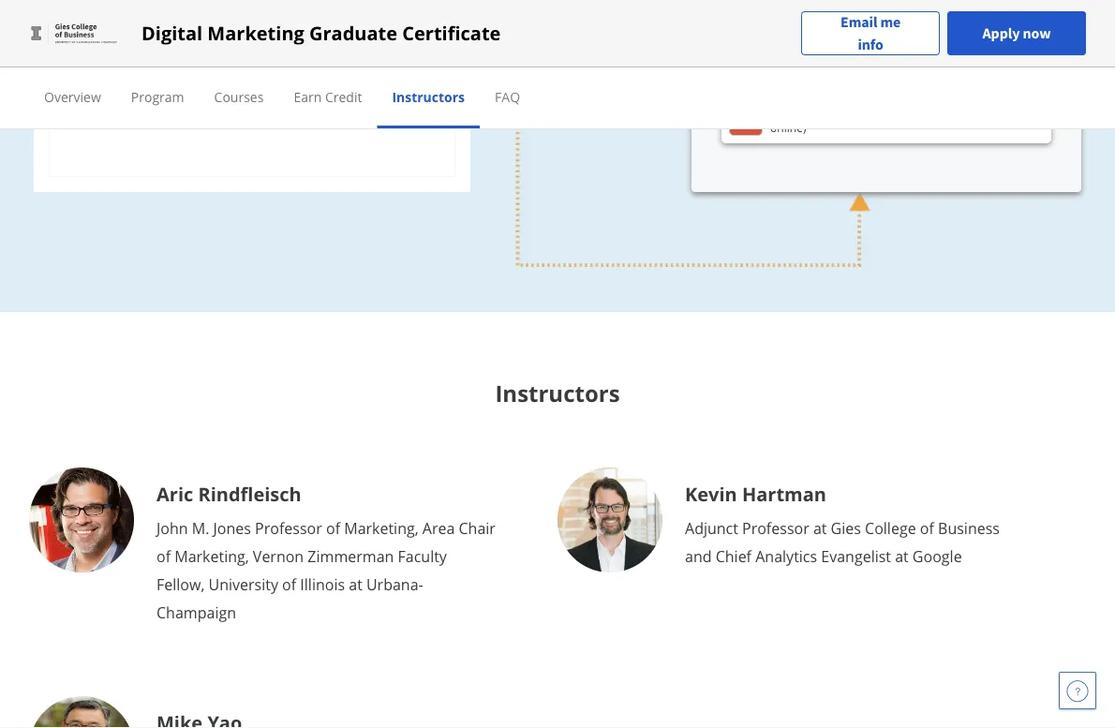 Task type: describe. For each thing, give the bounding box(es) containing it.
graduate inside digital marketing graduate certificate certificate
[[845, 28, 911, 48]]

1 horizontal spatial instructors
[[495, 378, 620, 409]]

faq
[[495, 88, 520, 105]]

urbana-
[[367, 575, 423, 595]]

hartman
[[742, 481, 827, 507]]

zimmerman
[[308, 547, 394, 567]]

online
[[771, 120, 803, 135]]

faq link
[[495, 88, 520, 105]]

)
[[803, 120, 807, 135]]

help center image
[[1067, 680, 1089, 702]]

certificate menu element
[[29, 67, 1087, 128]]

earn
[[294, 88, 322, 105]]

100% online
[[771, 103, 1023, 135]]

0 vertical spatial digital marketing graduate certificate
[[142, 20, 501, 46]]

faculty
[[398, 547, 447, 567]]

1 vertical spatial digital marketing graduate certificate
[[164, 60, 340, 108]]

you
[[849, 47, 876, 67]]

program link
[[131, 88, 184, 105]]

aric
[[157, 481, 193, 507]]

info
[[858, 35, 884, 54]]

1 horizontal spatial at
[[814, 518, 827, 539]]

to
[[880, 47, 896, 67]]

100%
[[994, 103, 1023, 118]]

illinois
[[300, 575, 345, 595]]

1 horizontal spatial marketing,
[[344, 518, 419, 539]]

allows you to earn credit directly towards the:
[[722, 47, 1043, 86]]

earn credit
[[294, 88, 362, 105]]

overview
[[44, 88, 101, 105]]

earn
[[900, 47, 935, 67]]

adjunct
[[685, 518, 739, 539]]

of down the vernon
[[282, 575, 296, 595]]

john
[[157, 518, 188, 539]]

apply
[[983, 24, 1020, 43]]

vernon
[[253, 547, 304, 567]]

courses link
[[214, 88, 264, 105]]

of up zimmerman
[[326, 518, 340, 539]]

aric rindfleisch
[[157, 481, 302, 507]]

university of illinois at urbana-champaign image
[[729, 102, 763, 136]]

towards
[[722, 66, 783, 86]]

now
[[1023, 24, 1051, 43]]

at inside john m. jones professor of marketing, area chair of marketing, vernon zimmerman faculty fellow, university of illinois at urbana- champaign
[[349, 575, 363, 595]]

chair
[[459, 518, 496, 539]]

champaign
[[157, 603, 236, 623]]

kevin hartman image
[[558, 468, 663, 573]]

evangelist
[[821, 547, 892, 567]]

area
[[423, 518, 455, 539]]

college
[[865, 518, 916, 539]]

email
[[841, 13, 878, 31]]

the:
[[787, 66, 817, 86]]



Task type: vqa. For each thing, say whether or not it's contained in the screenshot.
65789
no



Task type: locate. For each thing, give the bounding box(es) containing it.
me
[[881, 13, 901, 31]]

digital up "program" link
[[142, 20, 203, 46]]

2 vertical spatial at
[[349, 575, 363, 595]]

2 professor from the left
[[743, 518, 810, 539]]

digital marketing graduate certificate
[[142, 20, 501, 46], [164, 60, 340, 108]]

marketing
[[208, 20, 305, 46], [770, 28, 841, 48], [238, 60, 326, 86]]

instructors inside the certificate menu element
[[392, 88, 465, 105]]

certificate
[[402, 20, 501, 46], [914, 28, 986, 48], [221, 32, 283, 50], [722, 47, 793, 67], [251, 82, 340, 108]]

marketing up the: on the right of page
[[770, 28, 841, 48]]

email me info button
[[802, 11, 940, 56]]

0 horizontal spatial at
[[349, 575, 363, 595]]

university
[[209, 575, 278, 595]]

email me info
[[841, 13, 901, 54]]

professor inside john m. jones professor of marketing, area chair of marketing, vernon zimmerman faculty fellow, university of illinois at urbana- champaign
[[255, 518, 322, 539]]

marketing, down m.
[[175, 547, 249, 567]]

of down john
[[157, 547, 171, 567]]

earn credit link
[[294, 88, 362, 105]]

program
[[131, 88, 184, 105]]

kevin
[[685, 481, 738, 507]]

university of illinois gies college of business image
[[29, 18, 119, 48]]

graduate
[[309, 20, 398, 46], [845, 28, 911, 48], [164, 82, 246, 108]]

jones
[[213, 518, 251, 539]]

john m. jones professor of marketing, area chair of marketing, vernon zimmerman faculty fellow, university of illinois at urbana- champaign
[[157, 518, 496, 623]]

marketing, up zimmerman
[[344, 518, 419, 539]]

1 vertical spatial at
[[895, 547, 909, 567]]

professor inside adjunct professor at gies college of business and chief analytics evangelist at google
[[743, 518, 810, 539]]

digital marketing graduate certificate certificate
[[722, 28, 986, 67]]

fellow,
[[157, 575, 205, 595]]

apply now
[[983, 24, 1051, 43]]

marketing,
[[344, 518, 419, 539], [175, 547, 249, 567]]

at
[[814, 518, 827, 539], [895, 547, 909, 567], [349, 575, 363, 595]]

1 horizontal spatial professor
[[743, 518, 810, 539]]

gies
[[831, 518, 861, 539]]

marketing up courses link
[[208, 20, 305, 46]]

marketing inside digital marketing graduate certificate certificate
[[770, 28, 841, 48]]

0 horizontal spatial professor
[[255, 518, 322, 539]]

professor up analytics
[[743, 518, 810, 539]]

digital inside digital marketing graduate certificate certificate
[[722, 28, 766, 48]]

at down zimmerman
[[349, 575, 363, 595]]

instructors
[[392, 88, 465, 105], [495, 378, 620, 409]]

1 vertical spatial instructors
[[495, 378, 620, 409]]

0 vertical spatial instructors
[[392, 88, 465, 105]]

of up google
[[920, 518, 935, 539]]

marketing up earn
[[238, 60, 326, 86]]

rindfleisch
[[198, 481, 302, 507]]

0 vertical spatial at
[[814, 518, 827, 539]]

adjunct professor at gies college of business and chief analytics evangelist at google
[[685, 518, 1000, 567]]

0 horizontal spatial graduate
[[164, 82, 246, 108]]

professor up the vernon
[[255, 518, 322, 539]]

professor
[[255, 518, 322, 539], [743, 518, 810, 539]]

and
[[685, 547, 712, 567]]

chief
[[716, 547, 752, 567]]

overview link
[[44, 88, 101, 105]]

google
[[913, 547, 962, 567]]

at down college
[[895, 547, 909, 567]]

digital up courses
[[178, 60, 233, 86]]

2 horizontal spatial at
[[895, 547, 909, 567]]

of
[[326, 518, 340, 539], [920, 518, 935, 539], [157, 547, 171, 567], [282, 575, 296, 595]]

2 horizontal spatial graduate
[[845, 28, 911, 48]]

courses
[[214, 88, 264, 105]]

business
[[938, 518, 1000, 539]]

m.
[[192, 518, 209, 539]]

analytics
[[756, 547, 818, 567]]

kevin hartman
[[685, 481, 827, 507]]

1 vertical spatial marketing,
[[175, 547, 249, 567]]

0 vertical spatial marketing,
[[344, 518, 419, 539]]

directly
[[986, 47, 1043, 67]]

1 horizontal spatial graduate
[[309, 20, 398, 46]]

0 horizontal spatial marketing,
[[175, 547, 249, 567]]

instructors link
[[392, 88, 465, 105]]

allows
[[797, 47, 845, 67]]

digital up towards
[[722, 28, 766, 48]]

digital
[[142, 20, 203, 46], [722, 28, 766, 48], [178, 60, 233, 86]]

at left gies
[[814, 518, 827, 539]]

credit
[[938, 47, 982, 67]]

0 horizontal spatial instructors
[[392, 88, 465, 105]]

aric rindfleisch image
[[29, 468, 134, 573]]

credit
[[325, 88, 362, 105]]

of inside adjunct professor at gies college of business and chief analytics evangelist at google
[[920, 518, 935, 539]]

apply now button
[[948, 11, 1087, 55]]

1 professor from the left
[[255, 518, 322, 539]]



